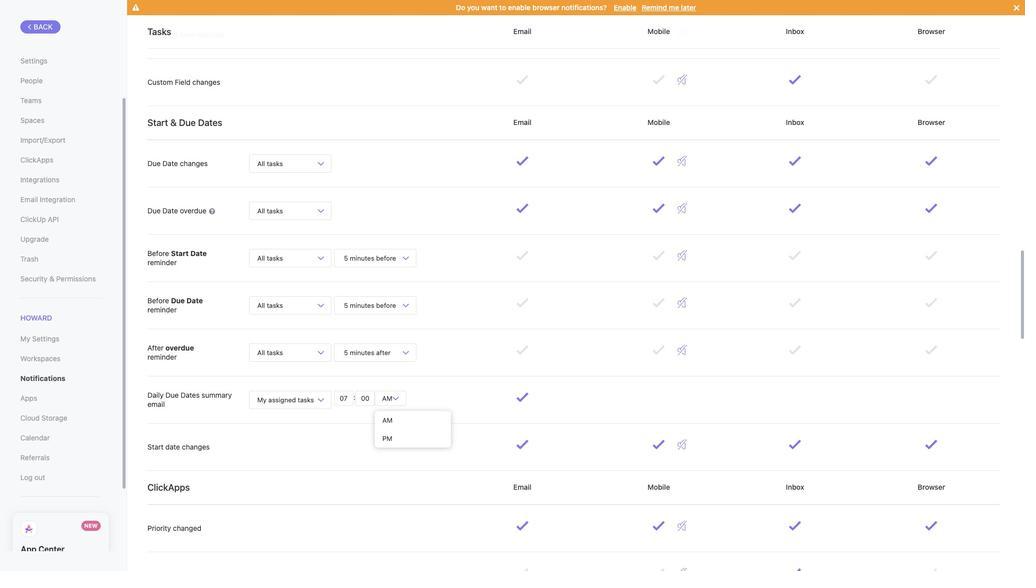 Task type: locate. For each thing, give the bounding box(es) containing it.
enable
[[508, 3, 531, 12]]

before down the before start date reminder
[[147, 296, 169, 305]]

1 vertical spatial clickapps
[[147, 482, 190, 493]]

off image for before
[[678, 298, 687, 308]]

start
[[147, 117, 168, 128], [171, 249, 189, 258], [147, 443, 164, 452]]

before down "due date overdue"
[[147, 249, 169, 258]]

1 vertical spatial before
[[376, 301, 396, 309]]

clickapps up integrations
[[20, 156, 53, 164]]

2 off image from the top
[[678, 298, 687, 308]]

spaces
[[20, 116, 44, 125]]

remind
[[642, 3, 667, 12]]

& for start
[[170, 117, 177, 128]]

reminder up before due date reminder
[[147, 258, 177, 267]]

off image
[[678, 27, 687, 38], [678, 75, 687, 85], [678, 156, 687, 166], [678, 251, 687, 261], [678, 345, 687, 355], [678, 440, 687, 450], [678, 521, 687, 531], [678, 569, 687, 572]]

due inside daily due dates summary email
[[166, 391, 179, 400]]

5 minutes after
[[342, 349, 392, 357]]

browser for start & due dates
[[916, 118, 947, 127]]

all tasks
[[257, 159, 283, 168], [257, 207, 283, 215], [257, 254, 283, 262], [257, 301, 283, 309], [257, 349, 283, 357]]

date down "due date overdue"
[[190, 249, 207, 258]]

3 off image from the top
[[678, 156, 687, 166]]

1 vertical spatial overdue
[[166, 344, 194, 352]]

pm
[[382, 435, 392, 443]]

start left date
[[147, 443, 164, 452]]

minutes for overdue
[[350, 349, 374, 357]]

apps link
[[20, 390, 101, 407]]

0 vertical spatial settings
[[20, 56, 47, 65]]

all for overdue
[[257, 349, 265, 357]]

2 before from the top
[[376, 301, 396, 309]]

date inside the before start date reminder
[[190, 249, 207, 258]]

0 vertical spatial minutes
[[350, 254, 374, 262]]

5 all tasks from the top
[[257, 349, 283, 357]]

overdue
[[180, 206, 206, 215], [166, 344, 194, 352]]

security & permissions link
[[20, 271, 101, 288]]

email integration link
[[20, 191, 101, 208]]

2 5 minutes before from the top
[[342, 301, 398, 309]]

mobile for start & due dates
[[646, 118, 672, 127]]

6 off image from the top
[[678, 440, 687, 450]]

calendar link
[[20, 430, 101, 447]]

3 mobile from the top
[[646, 483, 672, 492]]

1 horizontal spatial my
[[257, 396, 267, 404]]

off image for due date overdue
[[678, 203, 687, 214]]

3 all tasks from the top
[[257, 254, 283, 262]]

1 vertical spatial am
[[382, 416, 393, 425]]

integrations
[[20, 175, 59, 184]]

before
[[147, 249, 169, 258], [147, 296, 169, 305]]

2 vertical spatial minutes
[[350, 349, 374, 357]]

0 vertical spatial off image
[[678, 203, 687, 214]]

5 minutes before for start date
[[342, 254, 398, 262]]

inbox for start & due dates
[[784, 118, 806, 127]]

priority
[[147, 524, 171, 533]]

1 reminder from the top
[[147, 258, 177, 267]]

4 all tasks from the top
[[257, 301, 283, 309]]

0 vertical spatial start
[[147, 117, 168, 128]]

log out link
[[20, 469, 101, 487]]

changes for due date changes
[[180, 159, 208, 168]]

1 before from the top
[[376, 254, 396, 262]]

1 vertical spatial my
[[257, 396, 267, 404]]

reminder inside before due date reminder
[[147, 306, 177, 314]]

settings up people
[[20, 56, 47, 65]]

app center
[[21, 545, 65, 554]]

reminder for start date
[[147, 258, 177, 267]]

overdue down due date changes
[[180, 206, 206, 215]]

1 vertical spatial mobile
[[646, 118, 672, 127]]

0 vertical spatial browser
[[916, 27, 947, 36]]

before inside the before start date reminder
[[147, 249, 169, 258]]

2 vertical spatial changes
[[182, 443, 210, 452]]

1 inbox from the top
[[784, 27, 806, 36]]

notifications link
[[20, 370, 101, 388]]

2 vertical spatial start
[[147, 443, 164, 452]]

2 all tasks from the top
[[257, 207, 283, 215]]

3 reminder from the top
[[147, 353, 177, 362]]

0 vertical spatial overdue
[[180, 206, 206, 215]]

2 vertical spatial inbox
[[784, 483, 806, 492]]

dates down custom field changes
[[198, 117, 222, 128]]

inbox for tasks
[[784, 27, 806, 36]]

my settings
[[20, 335, 59, 343]]

2 mobile from the top
[[646, 118, 672, 127]]

settings up workspaces
[[32, 335, 59, 343]]

0 vertical spatial dates
[[198, 117, 222, 128]]

start down custom
[[147, 117, 168, 128]]

clickapps
[[20, 156, 53, 164], [147, 482, 190, 493]]

1 vertical spatial minutes
[[350, 301, 374, 309]]

5 minutes before for due date
[[342, 301, 398, 309]]

date
[[165, 443, 180, 452]]

3 5 from the top
[[344, 349, 348, 357]]

notifications
[[20, 374, 65, 383]]

1 horizontal spatial &
[[170, 117, 177, 128]]

date inside before due date reminder
[[187, 296, 203, 305]]

1 mobile from the top
[[646, 27, 672, 36]]

to
[[499, 3, 506, 12]]

reminder
[[147, 258, 177, 267], [147, 306, 177, 314], [147, 353, 177, 362]]

changes for start date changes
[[182, 443, 210, 452]]

my left assigned
[[257, 396, 267, 404]]

changes right field
[[192, 78, 220, 86]]

email inside 'link'
[[20, 195, 38, 204]]

0 vertical spatial &
[[170, 117, 177, 128]]

0 vertical spatial 5
[[344, 254, 348, 262]]

all for due date
[[257, 301, 265, 309]]

0 horizontal spatial my
[[20, 335, 30, 343]]

people
[[20, 76, 43, 85]]

5 all from the top
[[257, 349, 265, 357]]

0 vertical spatial mobile
[[646, 27, 672, 36]]

3 inbox from the top
[[784, 483, 806, 492]]

minutes
[[350, 254, 374, 262], [350, 301, 374, 309], [350, 349, 374, 357]]

browser for clickapps
[[916, 483, 947, 492]]

reminder down after
[[147, 353, 177, 362]]

1 5 from the top
[[344, 254, 348, 262]]

2 browser from the top
[[916, 118, 947, 127]]

0 vertical spatial before
[[147, 249, 169, 258]]

3 browser from the top
[[916, 483, 947, 492]]

0 vertical spatial inbox
[[784, 27, 806, 36]]

1 minutes from the top
[[350, 254, 374, 262]]

4 all from the top
[[257, 301, 265, 309]]

app
[[21, 545, 36, 554]]

5 minutes before
[[342, 254, 398, 262], [342, 301, 398, 309]]

1 off image from the top
[[678, 27, 687, 38]]

0 vertical spatial clickapps
[[20, 156, 53, 164]]

3 minutes from the top
[[350, 349, 374, 357]]

reminder up after
[[147, 306, 177, 314]]

reminder inside the before start date reminder
[[147, 258, 177, 267]]

my down howard
[[20, 335, 30, 343]]

2 vertical spatial 5
[[344, 349, 348, 357]]

3 all from the top
[[257, 254, 265, 262]]

changes right date
[[182, 443, 210, 452]]

import/export
[[20, 136, 65, 144]]

2 vertical spatial mobile
[[646, 483, 672, 492]]

dates
[[198, 117, 222, 128], [181, 391, 200, 400]]

& right "security"
[[49, 275, 54, 283]]

2 vertical spatial reminder
[[147, 353, 177, 362]]

0 vertical spatial my
[[20, 335, 30, 343]]

0 horizontal spatial &
[[49, 275, 54, 283]]

upgrade
[[20, 235, 49, 244]]

my for my settings
[[20, 335, 30, 343]]

5
[[344, 254, 348, 262], [344, 301, 348, 309], [344, 349, 348, 357]]

settings
[[20, 56, 47, 65], [32, 335, 59, 343]]

None text field
[[334, 391, 353, 406], [355, 391, 375, 406], [334, 391, 353, 406], [355, 391, 375, 406]]

integrations link
[[20, 171, 101, 189]]

mobile
[[646, 27, 672, 36], [646, 118, 672, 127], [646, 483, 672, 492]]

changes down start & due dates
[[180, 159, 208, 168]]

am up pm
[[382, 416, 393, 425]]

minutes for due date
[[350, 301, 374, 309]]

1 vertical spatial dates
[[181, 391, 200, 400]]

apps
[[20, 394, 37, 403]]

workspaces link
[[20, 350, 101, 368]]

2 inbox from the top
[[784, 118, 806, 127]]

due
[[179, 117, 196, 128], [147, 159, 161, 168], [147, 206, 161, 215], [171, 296, 185, 305], [166, 391, 179, 400]]

security & permissions
[[20, 275, 96, 283]]

2 minutes from the top
[[350, 301, 374, 309]]

my assigned tasks
[[257, 396, 314, 404]]

reminder for due date
[[147, 306, 177, 314]]

1 vertical spatial 5 minutes before
[[342, 301, 398, 309]]

& up due date changes
[[170, 117, 177, 128]]

all tasks for before start date reminder
[[257, 254, 283, 262]]

permissions
[[56, 275, 96, 283]]

priority changed
[[147, 524, 201, 533]]

before
[[376, 254, 396, 262], [376, 301, 396, 309]]

people link
[[20, 72, 101, 89]]

5 for start date
[[344, 254, 348, 262]]

1 off image from the top
[[678, 203, 687, 214]]

0 vertical spatial before
[[376, 254, 396, 262]]

am
[[380, 394, 394, 402], [382, 416, 393, 425]]

start & due dates
[[147, 117, 222, 128]]

clickapps link
[[20, 152, 101, 169]]

tasks
[[267, 159, 283, 168], [267, 207, 283, 215], [267, 254, 283, 262], [267, 301, 283, 309], [267, 349, 283, 357], [298, 396, 314, 404]]

start inside the before start date reminder
[[171, 249, 189, 258]]

2 all from the top
[[257, 207, 265, 215]]

0 vertical spatial changes
[[192, 78, 220, 86]]

5 for due date
[[344, 301, 348, 309]]

email
[[512, 27, 533, 36], [512, 118, 533, 127], [20, 195, 38, 204], [512, 483, 533, 492]]

2 vertical spatial browser
[[916, 483, 947, 492]]

browser
[[916, 27, 947, 36], [916, 118, 947, 127], [916, 483, 947, 492]]

before inside before due date reminder
[[147, 296, 169, 305]]

0 vertical spatial reminder
[[147, 258, 177, 267]]

2 5 from the top
[[344, 301, 348, 309]]

date up the before start date reminder
[[163, 206, 178, 215]]

1 vertical spatial off image
[[678, 298, 687, 308]]

due inside before due date reminder
[[171, 296, 185, 305]]

changes
[[192, 78, 220, 86], [180, 159, 208, 168], [182, 443, 210, 452]]

1 vertical spatial browser
[[916, 118, 947, 127]]

2 reminder from the top
[[147, 306, 177, 314]]

overdue right after
[[166, 344, 194, 352]]

workspaces
[[20, 355, 61, 363]]

1 before from the top
[[147, 249, 169, 258]]

&
[[170, 117, 177, 128], [49, 275, 54, 283]]

2 before from the top
[[147, 296, 169, 305]]

dates inside daily due dates summary email
[[181, 391, 200, 400]]

1 vertical spatial &
[[49, 275, 54, 283]]

mobile for clickapps
[[646, 483, 672, 492]]

overdue inside after overdue reminder
[[166, 344, 194, 352]]

off image
[[678, 203, 687, 214], [678, 298, 687, 308]]

out
[[34, 474, 45, 482]]

resolved
[[196, 30, 224, 39]]

start down "due date overdue"
[[171, 249, 189, 258]]

1 vertical spatial before
[[147, 296, 169, 305]]

changes for custom field changes
[[192, 78, 220, 86]]

browser
[[532, 3, 560, 12]]

minutes for start date
[[350, 254, 374, 262]]

date down the before start date reminder
[[187, 296, 203, 305]]

1 vertical spatial 5
[[344, 301, 348, 309]]

email for start & due dates
[[512, 118, 533, 127]]

1 vertical spatial inbox
[[784, 118, 806, 127]]

2 off image from the top
[[678, 75, 687, 85]]

& inside security & permissions link
[[49, 275, 54, 283]]

log
[[20, 474, 33, 482]]

dates left summary
[[181, 391, 200, 400]]

all tasks for before due date reminder
[[257, 301, 283, 309]]

1 vertical spatial start
[[171, 249, 189, 258]]

0 vertical spatial 5 minutes before
[[342, 254, 398, 262]]

am right :
[[380, 394, 394, 402]]

reminder inside after overdue reminder
[[147, 353, 177, 362]]

clickapps down date
[[147, 482, 190, 493]]

api
[[48, 215, 59, 224]]

1 vertical spatial changes
[[180, 159, 208, 168]]

1 browser from the top
[[916, 27, 947, 36]]

1 5 minutes before from the top
[[342, 254, 398, 262]]

email integration
[[20, 195, 75, 204]]

0 horizontal spatial clickapps
[[20, 156, 53, 164]]

1 vertical spatial reminder
[[147, 306, 177, 314]]

all tasks for after overdue reminder
[[257, 349, 283, 357]]



Task type: vqa. For each thing, say whether or not it's contained in the screenshot.
All related to Due Date
yes



Task type: describe. For each thing, give the bounding box(es) containing it.
teams link
[[20, 92, 101, 109]]

after overdue reminder
[[147, 344, 194, 362]]

start for &
[[147, 117, 168, 128]]

storage
[[42, 414, 67, 423]]

1 all from the top
[[257, 159, 265, 168]]

back link
[[20, 20, 60, 34]]

due date changes
[[147, 159, 208, 168]]

before for start date
[[376, 254, 396, 262]]

start for date
[[147, 443, 164, 452]]

want
[[481, 3, 498, 12]]

back
[[34, 22, 53, 31]]

4 off image from the top
[[678, 251, 687, 261]]

center
[[38, 545, 65, 554]]

calendar
[[20, 434, 50, 442]]

changed
[[173, 524, 201, 533]]

integration
[[40, 195, 75, 204]]

email
[[147, 400, 165, 409]]

item
[[180, 30, 194, 39]]

referrals link
[[20, 450, 101, 467]]

clickup api
[[20, 215, 59, 224]]

before for before start date reminder
[[147, 249, 169, 258]]

email for tasks
[[512, 27, 533, 36]]

you
[[467, 3, 479, 12]]

1 all tasks from the top
[[257, 159, 283, 168]]

1 horizontal spatial clickapps
[[147, 482, 190, 493]]

browser for tasks
[[916, 27, 947, 36]]

before for due date
[[376, 301, 396, 309]]

enable
[[614, 3, 637, 12]]

assigned
[[268, 396, 296, 404]]

do
[[456, 3, 465, 12]]

teams
[[20, 96, 42, 105]]

settings inside "link"
[[20, 56, 47, 65]]

start date changes
[[147, 443, 210, 452]]

my for my assigned tasks
[[257, 396, 267, 404]]

field
[[175, 78, 191, 86]]

clickup api link
[[20, 211, 101, 228]]

settings link
[[20, 52, 101, 70]]

before for before due date reminder
[[147, 296, 169, 305]]

7 off image from the top
[[678, 521, 687, 531]]

:
[[353, 393, 355, 402]]

new
[[84, 523, 98, 529]]

summary
[[202, 391, 232, 400]]

cloud storage
[[20, 414, 67, 423]]

after
[[147, 344, 164, 352]]

cloud
[[20, 414, 40, 423]]

due date overdue
[[147, 206, 208, 215]]

all for start date
[[257, 254, 265, 262]]

howard
[[20, 314, 52, 322]]

email for clickapps
[[512, 483, 533, 492]]

clickup
[[20, 215, 46, 224]]

my settings link
[[20, 331, 101, 348]]

daily
[[147, 391, 164, 400]]

security
[[20, 275, 47, 283]]

log out
[[20, 474, 45, 482]]

0 vertical spatial am
[[380, 394, 394, 402]]

1 vertical spatial settings
[[32, 335, 59, 343]]

me
[[669, 3, 679, 12]]

referrals
[[20, 454, 50, 462]]

upgrade link
[[20, 231, 101, 248]]

later
[[681, 3, 696, 12]]

cloud storage link
[[20, 410, 101, 427]]

& for security
[[49, 275, 54, 283]]

mobile for tasks
[[646, 27, 672, 36]]

do you want to enable browser notifications? enable remind me later
[[456, 3, 696, 12]]

import/export link
[[20, 132, 101, 149]]

5 for overdue
[[344, 349, 348, 357]]

date down start & due dates
[[163, 159, 178, 168]]

trash
[[20, 255, 39, 263]]

after
[[376, 349, 391, 357]]

checklist item resolved
[[147, 30, 224, 39]]

daily due dates summary email
[[147, 391, 232, 409]]

5 off image from the top
[[678, 345, 687, 355]]

notifications?
[[562, 3, 607, 12]]

before due date reminder
[[147, 296, 203, 314]]

custom
[[147, 78, 173, 86]]

custom field changes
[[147, 78, 220, 86]]

inbox for clickapps
[[784, 483, 806, 492]]

8 off image from the top
[[678, 569, 687, 572]]

tasks
[[147, 26, 171, 37]]

before start date reminder
[[147, 249, 207, 267]]

spaces link
[[20, 112, 101, 129]]

checklist
[[147, 30, 178, 39]]

trash link
[[20, 251, 101, 268]]



